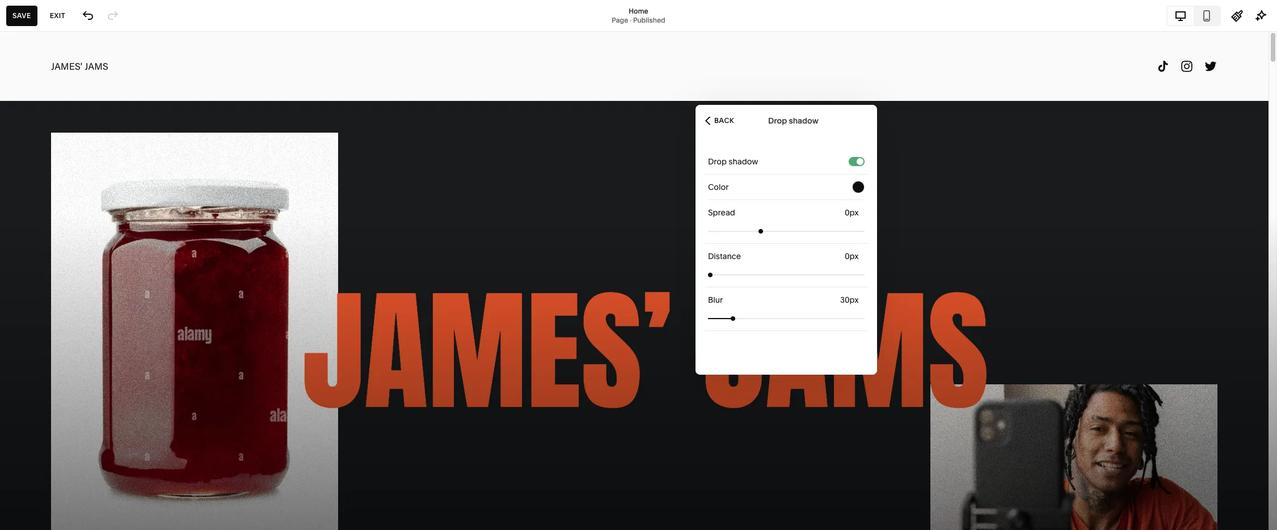 Task type: vqa. For each thing, say whether or not it's contained in the screenshot.
Exit "button"
yes



Task type: describe. For each thing, give the bounding box(es) containing it.
home page · published
[[612, 7, 666, 24]]

color
[[708, 182, 729, 192]]

save button
[[6, 5, 37, 26]]

settings link
[[19, 453, 126, 466]]

asset library
[[19, 433, 76, 444]]

Blur range field
[[708, 306, 865, 331]]

0 horizontal spatial drop shadow
[[708, 157, 759, 167]]

james
[[45, 511, 66, 519]]

selling link
[[19, 90, 126, 104]]

website link
[[19, 70, 126, 83]]

distance
[[708, 251, 741, 262]]

Distance range field
[[708, 263, 865, 288]]

scheduling
[[19, 173, 68, 184]]

james.peterson1902@gmail.com
[[45, 520, 149, 528]]

exit button
[[44, 5, 72, 26]]

contacts link
[[19, 131, 126, 145]]

scheduling link
[[19, 172, 126, 186]]

james peterson james.peterson1902@gmail.com
[[45, 511, 149, 528]]

save
[[12, 11, 31, 20]]

asset
[[19, 433, 43, 444]]

page
[[612, 16, 629, 24]]

Drop shadow checkbox
[[857, 158, 864, 165]]

blur
[[708, 295, 723, 305]]

Blur text field
[[841, 294, 862, 307]]

settings
[[19, 453, 54, 465]]

library
[[45, 433, 76, 444]]

Spread text field
[[845, 207, 862, 219]]



Task type: locate. For each thing, give the bounding box(es) containing it.
home
[[629, 7, 649, 15]]

tab list
[[1168, 7, 1220, 25]]

Distance text field
[[845, 250, 862, 263]]

contacts
[[19, 132, 58, 143]]

selling
[[19, 91, 48, 102]]

drop right back
[[769, 116, 787, 126]]

asset library link
[[19, 432, 126, 446]]

·
[[630, 16, 632, 24]]

Spread range field
[[708, 219, 865, 244]]

peterson
[[68, 511, 97, 519]]

1 vertical spatial shadow
[[729, 157, 759, 167]]

back
[[715, 116, 735, 125]]

analytics link
[[19, 152, 126, 165]]

1 vertical spatial drop
[[708, 157, 727, 167]]

1 horizontal spatial shadow
[[789, 116, 819, 126]]

shadow
[[789, 116, 819, 126], [729, 157, 759, 167]]

0 vertical spatial drop
[[769, 116, 787, 126]]

exit
[[50, 11, 65, 20]]

0 horizontal spatial shadow
[[729, 157, 759, 167]]

published
[[633, 16, 666, 24]]

color button
[[708, 175, 865, 200]]

1 horizontal spatial drop
[[769, 116, 787, 126]]

analytics
[[19, 152, 59, 163]]

1 horizontal spatial drop shadow
[[769, 116, 819, 126]]

0 vertical spatial drop shadow
[[769, 116, 819, 126]]

drop up "color"
[[708, 157, 727, 167]]

drop shadow
[[769, 116, 819, 126], [708, 157, 759, 167]]

0 vertical spatial shadow
[[789, 116, 819, 126]]

website
[[19, 70, 54, 82]]

1 vertical spatial drop shadow
[[708, 157, 759, 167]]

back button
[[702, 108, 738, 133]]

spread
[[708, 208, 736, 218]]

drop
[[769, 116, 787, 126], [708, 157, 727, 167]]

0 horizontal spatial drop
[[708, 157, 727, 167]]



